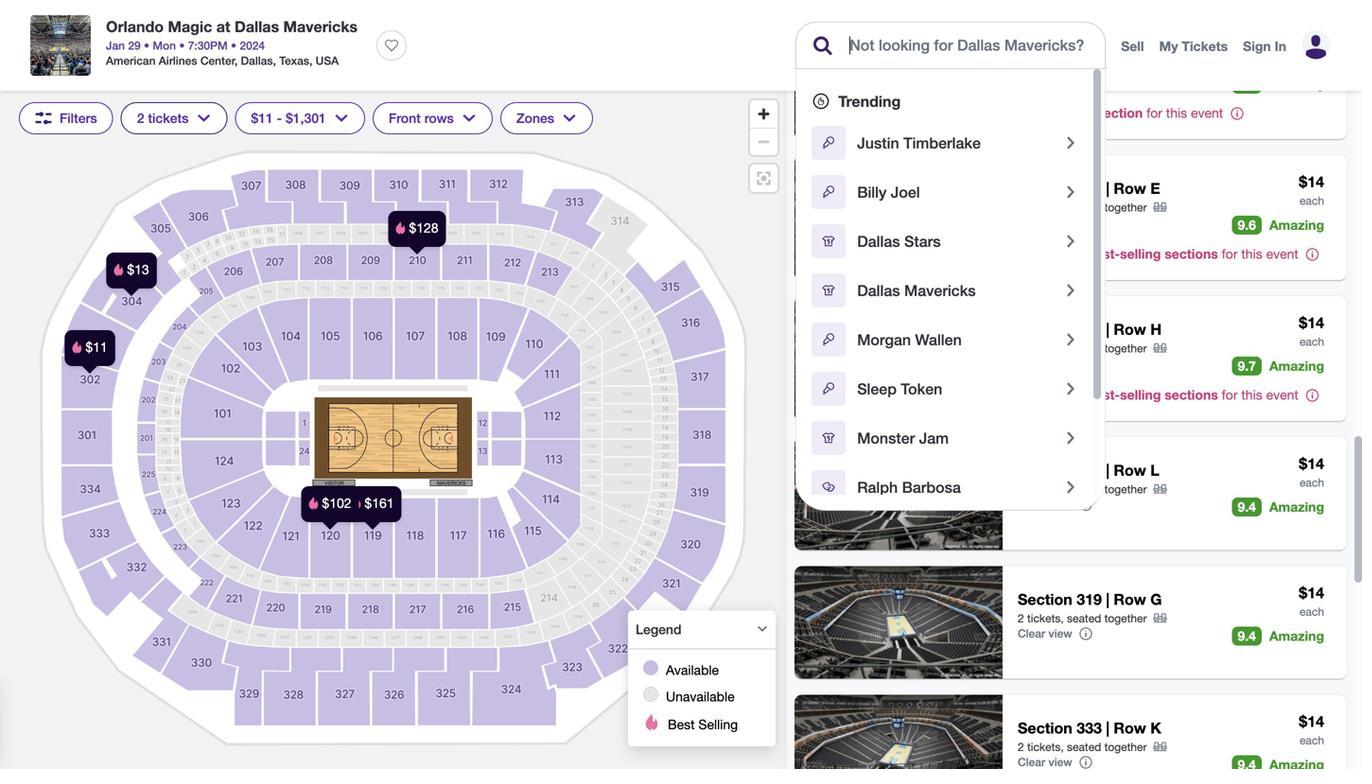 Task type: vqa. For each thing, say whether or not it's contained in the screenshot.
bottom the city
no



Task type: locate. For each thing, give the bounding box(es) containing it.
2 vertical spatial event
[[1266, 387, 1299, 403]]

2 $14 from the top
[[1299, 314, 1325, 332]]

1 view from the top
[[1049, 498, 1072, 511]]

sleep
[[857, 380, 897, 398]]

clear view for section 333 | row k
[[1018, 756, 1072, 769]]

, inside orlando magic at dallas mavericks jan 29 • mon • 7:30pm • 2024 american airlines center , dallas, texas, usa
[[235, 54, 238, 67]]

2 inside 'button'
[[137, 110, 144, 126]]

tooltip image down 319
[[1078, 626, 1094, 641]]

1 vertical spatial 2 tickets , seated together
[[1018, 740, 1147, 754]]

row for e
[[1114, 179, 1146, 197]]

2 • from the left
[[179, 39, 185, 52]]

one for section 303 | row e
[[1018, 246, 1044, 262]]

clear
[[1018, 498, 1046, 511], [1018, 627, 1046, 640], [1018, 756, 1046, 769]]

together down section 333 | row k
[[1105, 740, 1147, 754]]

303 left e
[[1077, 179, 1102, 197]]

-
[[277, 110, 282, 126]]

2 tickets
[[137, 110, 189, 126]]

1 vertical spatial best-
[[1087, 387, 1120, 403]]

joel
[[891, 183, 920, 201]]

• left the 2024
[[231, 39, 237, 52]]

1 one of the best-selling sections from the top
[[1018, 246, 1218, 262]]

2 303 from the top
[[1077, 320, 1102, 338]]

view down section 319 | row g at right
[[1049, 627, 1072, 640]]

amazing for section 303 | row h
[[1270, 358, 1325, 374]]

$14
[[1299, 173, 1325, 191], [1299, 314, 1325, 332], [1299, 455, 1325, 473], [1299, 584, 1325, 602], [1299, 713, 1325, 731]]

2 clear view from the top
[[1018, 627, 1072, 640]]

2 section from the top
[[1018, 320, 1073, 338]]

0 vertical spatial selling
[[1052, 105, 1093, 121]]

clear view
[[1018, 498, 1072, 511], [1018, 627, 1072, 640], [1018, 756, 1072, 769]]

seated down section 316 | row l
[[1067, 483, 1101, 496]]

1 $14 from the top
[[1299, 173, 1325, 191]]

1 • from the left
[[144, 39, 150, 52]]

row left e
[[1114, 179, 1146, 197]]

dallas left stars
[[857, 232, 900, 250]]

zoom out image
[[750, 129, 778, 155]]

1 vertical spatial view
[[1049, 627, 1072, 640]]

2 , seated together from the top
[[1061, 342, 1147, 355]]

view for 316
[[1049, 498, 1072, 511]]

this down 9.6
[[1242, 246, 1263, 262]]

, seated together down section 303 | row e
[[1061, 201, 1147, 214]]

best- for | row e
[[1087, 246, 1120, 262]]

american
[[106, 54, 156, 67]]

tickets
[[148, 110, 189, 126], [1027, 611, 1061, 625], [1027, 740, 1061, 754]]

clear view for section 316 | row l
[[1018, 498, 1072, 511]]

ralph barbosa
[[857, 478, 961, 496]]

1 each from the top
[[1300, 53, 1325, 66]]

sell
[[1121, 38, 1144, 54]]

2 sections from the top
[[1165, 387, 1218, 403]]

1 of from the top
[[1047, 246, 1060, 262]]

0 vertical spatial 9.4
[[1238, 499, 1256, 515]]

2 vertical spatial tooltip image
[[1078, 626, 1094, 641]]

this right section
[[1166, 105, 1187, 121]]

3 seated from the top
[[1067, 483, 1101, 496]]

4 view from seat image from the top
[[795, 437, 1003, 550]]

one down the section 303 | row h
[[1018, 387, 1044, 403]]

clear view down section 333 | row k
[[1018, 756, 1072, 769]]

0 vertical spatial of
[[1047, 246, 1060, 262]]

seated
[[1067, 201, 1101, 214], [1067, 342, 1101, 355], [1067, 483, 1101, 496], [1067, 611, 1101, 625], [1067, 740, 1101, 754]]

5 section from the top
[[1018, 719, 1073, 737]]

row left h
[[1114, 320, 1146, 338]]

texas,
[[279, 54, 313, 67]]

2 vertical spatial for this event
[[1222, 387, 1299, 403]]

mavericks
[[283, 18, 358, 35], [904, 281, 976, 299]]

tooltip image down 'sign' on the top of page
[[1230, 106, 1245, 121]]

for this event for section 303 | row h
[[1222, 387, 1299, 403]]

best-
[[1087, 246, 1120, 262], [1087, 387, 1120, 403]]

0 vertical spatial clear view
[[1018, 498, 1072, 511]]

dallas up morgan
[[857, 281, 900, 299]]

front rows button
[[373, 102, 493, 134]]

3 clear from the top
[[1018, 756, 1046, 769]]

,
[[235, 54, 238, 67], [1061, 201, 1064, 214], [1061, 342, 1064, 355], [1061, 483, 1064, 496], [1061, 611, 1064, 625], [1061, 740, 1064, 754]]

tooltip image
[[1230, 106, 1245, 121], [1078, 497, 1094, 513], [1078, 626, 1094, 641]]

for for h
[[1222, 387, 1238, 403]]

1 best- from the top
[[1087, 246, 1120, 262]]

of down the section 303 | row h
[[1047, 387, 1060, 403]]

together down section 319 | row g at right
[[1105, 611, 1147, 625]]

dallas for dallas mavericks
[[857, 281, 900, 299]]

my
[[1159, 38, 1178, 54]]

best-selling section
[[1018, 105, 1143, 121]]

|
[[1106, 179, 1110, 197], [1106, 320, 1110, 338], [1106, 461, 1110, 479], [1106, 590, 1110, 608], [1106, 719, 1110, 737]]

5 amazing from the top
[[1270, 628, 1325, 644]]

for down 9.6
[[1222, 246, 1238, 262]]

map region
[[0, 91, 787, 769]]

1 one from the top
[[1018, 246, 1044, 262]]

333
[[1077, 719, 1102, 737]]

3 together from the top
[[1105, 483, 1147, 496]]

of down section 303 | row e
[[1047, 246, 1060, 262]]

$1,301
[[286, 110, 326, 126]]

clear view down section 316 | row l
[[1018, 498, 1072, 511]]

$14 for h
[[1299, 314, 1325, 332]]

0 vertical spatial view
[[1049, 498, 1072, 511]]

selling for | row h
[[1120, 387, 1161, 403]]

2 best- from the top
[[1087, 387, 1120, 403]]

2 vertical spatial dallas
[[857, 281, 900, 299]]

1 together from the top
[[1105, 201, 1147, 214]]

0 vertical spatial dallas
[[235, 18, 279, 35]]

2 2 tickets , seated together from the top
[[1018, 740, 1147, 754]]

2 clear from the top
[[1018, 627, 1046, 640]]

of for section 303 | row e
[[1047, 246, 1060, 262]]

1 303 from the top
[[1077, 179, 1102, 197]]

for this event down 9.6
[[1222, 246, 1299, 262]]

2 vertical spatial selling
[[1120, 387, 1161, 403]]

one of the best-selling sections down section 303 | row e
[[1018, 246, 1218, 262]]

2 horizontal spatial •
[[231, 39, 237, 52]]

1 vertical spatial one
[[1018, 387, 1044, 403]]

1 horizontal spatial mavericks
[[904, 281, 976, 299]]

for for e
[[1222, 246, 1238, 262]]

2 tickets , seated together
[[1018, 611, 1147, 625], [1018, 740, 1147, 754]]

map marker image
[[388, 211, 446, 247], [106, 253, 157, 289], [65, 330, 115, 366], [301, 486, 359, 522], [344, 486, 402, 522]]

0 vertical spatial clear
[[1018, 498, 1046, 511]]

row left l
[[1114, 461, 1146, 479]]

0 vertical spatial tooltip image
[[1305, 247, 1320, 262]]

3 , seated together from the top
[[1061, 483, 1147, 496]]

303 left h
[[1077, 320, 1102, 338]]

2 down american
[[137, 110, 144, 126]]

this down 9.7
[[1242, 387, 1263, 403]]

•
[[144, 39, 150, 52], [179, 39, 185, 52], [231, 39, 237, 52]]

4 section from the top
[[1018, 590, 1073, 608]]

1 sections from the top
[[1165, 246, 1218, 262]]

0 horizontal spatial mavericks
[[283, 18, 358, 35]]

0 vertical spatial this
[[1166, 105, 1187, 121]]

2 one from the top
[[1018, 387, 1044, 403]]

1 vertical spatial tickets
[[1027, 611, 1061, 625]]

5 seated from the top
[[1067, 740, 1101, 754]]

1 vertical spatial for
[[1222, 246, 1238, 262]]

zoom in image
[[750, 100, 778, 128]]

1 9.4 from the top
[[1238, 499, 1256, 515]]

| left e
[[1106, 179, 1110, 197]]

1 vertical spatial for this event
[[1222, 246, 1299, 262]]

tickets down american airlines center link on the top left
[[148, 110, 189, 126]]

together down the section 303 | row h
[[1105, 342, 1147, 355]]

2 of from the top
[[1047, 387, 1060, 403]]

1 vertical spatial dallas
[[857, 232, 900, 250]]

clear for section 316 | row l
[[1018, 498, 1046, 511]]

the for | row e
[[1064, 246, 1084, 262]]

together for | row h
[[1105, 342, 1147, 355]]

tooltip image
[[1305, 247, 1320, 262], [1305, 388, 1320, 403], [1078, 755, 1094, 769]]

• up airlines
[[179, 39, 185, 52]]

| right 333 at bottom
[[1106, 719, 1110, 737]]

this for section 303 | row h
[[1242, 387, 1263, 403]]

3 | from the top
[[1106, 461, 1110, 479]]

best
[[668, 716, 695, 732]]

selling left section
[[1052, 105, 1093, 121]]

303 for | row e
[[1077, 179, 1102, 197]]

5 | from the top
[[1106, 719, 1110, 737]]

2 tickets , seated together down 333 at bottom
[[1018, 740, 1147, 754]]

0 vertical spatial 2
[[137, 110, 144, 126]]

2 vertical spatial , seated together
[[1061, 483, 1147, 496]]

0 vertical spatial mavericks
[[283, 18, 358, 35]]

2 vertical spatial view
[[1049, 756, 1072, 769]]

dallas stars
[[857, 232, 941, 250]]

1 vertical spatial 2
[[1018, 611, 1024, 625]]

1 vertical spatial tooltip image
[[1305, 388, 1320, 403]]

tooltip image down section 316 | row l
[[1078, 497, 1094, 513]]

2
[[137, 110, 144, 126], [1018, 611, 1024, 625], [1018, 740, 1024, 754]]

for right section
[[1147, 105, 1163, 121]]

jan
[[106, 39, 125, 52]]

selling down h
[[1120, 387, 1161, 403]]

0 vertical spatial for
[[1147, 105, 1163, 121]]

seated down the section 303 | row h
[[1067, 342, 1101, 355]]

2 9.4 from the top
[[1238, 628, 1256, 644]]

0 vertical spatial one of the best-selling sections
[[1018, 246, 1218, 262]]

tickets down section 319 | row g at right
[[1027, 611, 1061, 625]]

view down section 333 | row k
[[1049, 756, 1072, 769]]

1 vertical spatial 9.4
[[1238, 628, 1256, 644]]

9.4
[[1238, 499, 1256, 515], [1238, 628, 1256, 644]]

mon
[[153, 39, 176, 52]]

4 $14 from the top
[[1299, 584, 1325, 602]]

5 view from seat image from the top
[[795, 566, 1003, 679]]

tickets for section 319 | row g
[[1027, 611, 1061, 625]]

for this event
[[1147, 105, 1224, 121], [1222, 246, 1299, 262], [1222, 387, 1299, 403]]

4 each from the top
[[1300, 476, 1325, 489]]

each
[[1300, 53, 1325, 66], [1300, 194, 1325, 207], [1300, 335, 1325, 348], [1300, 476, 1325, 489], [1300, 605, 1325, 618], [1300, 734, 1325, 747]]

1 vertical spatial tooltip image
[[1078, 497, 1094, 513]]

seated down 319
[[1067, 611, 1101, 625]]

5 each from the top
[[1300, 605, 1325, 618]]

best- down section 303 | row e
[[1087, 246, 1120, 262]]

1 horizontal spatial •
[[179, 39, 185, 52]]

billy
[[857, 183, 887, 201]]

seated down 333 at bottom
[[1067, 740, 1101, 754]]

1 the from the top
[[1064, 246, 1084, 262]]

303
[[1077, 179, 1102, 197], [1077, 320, 1102, 338]]

clear for section 333 | row k
[[1018, 756, 1046, 769]]

4 row from the top
[[1114, 590, 1146, 608]]

row left the k on the right bottom of page
[[1114, 719, 1146, 737]]

1 row from the top
[[1114, 179, 1146, 197]]

section for section 316 | row l
[[1018, 461, 1073, 479]]

2 vertical spatial 2
[[1018, 740, 1024, 754]]

section 303 | row h
[[1018, 320, 1162, 338]]

0 vertical spatial 2 tickets , seated together
[[1018, 611, 1147, 625]]

$11 - $1,301
[[251, 110, 326, 126]]

together down section 303 | row e
[[1105, 201, 1147, 214]]

orlando
[[106, 18, 164, 35]]

1 vertical spatial selling
[[1120, 246, 1161, 262]]

2 view from the top
[[1049, 627, 1072, 640]]

together
[[1105, 201, 1147, 214], [1105, 342, 1147, 355], [1105, 483, 1147, 496], [1105, 611, 1147, 625], [1105, 740, 1147, 754]]

0 vertical spatial tickets
[[148, 110, 189, 126]]

2 tickets , seated together down 319
[[1018, 611, 1147, 625]]

clear down section 333 | row k
[[1018, 756, 1046, 769]]

of
[[1047, 246, 1060, 262], [1047, 387, 1060, 403]]

for this event right section
[[1147, 105, 1224, 121]]

section 303 | row e
[[1018, 179, 1160, 197]]

of for section 303 | row h
[[1047, 387, 1060, 403]]

selling
[[699, 716, 738, 732]]

tickets down section 333 | row k
[[1027, 740, 1061, 754]]

dallas inside orlando magic at dallas mavericks jan 29 • mon • 7:30pm • 2024 american airlines center , dallas, texas, usa
[[235, 18, 279, 35]]

clear down section 319 | row g at right
[[1018, 627, 1046, 640]]

5 row from the top
[[1114, 719, 1146, 737]]

the down the section 303 | row h
[[1064, 387, 1084, 403]]

2 view from seat image from the top
[[795, 155, 1003, 280]]

1 vertical spatial the
[[1064, 387, 1084, 403]]

| for | row e
[[1106, 179, 1110, 197]]

for this event down 9.7
[[1222, 387, 1299, 403]]

2 down section 333 | row k
[[1018, 740, 1024, 754]]

view from seat image
[[795, 14, 1003, 139], [795, 155, 1003, 280], [795, 296, 1003, 421], [795, 437, 1003, 550], [795, 566, 1003, 679], [795, 695, 1003, 769]]

3 view from the top
[[1049, 756, 1072, 769]]

| left h
[[1106, 320, 1110, 338]]

$11 - $1,301 button
[[235, 102, 365, 134]]

4 amazing from the top
[[1270, 499, 1325, 515]]

american airlines center link
[[106, 54, 235, 67]]

row
[[1114, 179, 1146, 197], [1114, 320, 1146, 338], [1114, 461, 1146, 479], [1114, 590, 1146, 608], [1114, 719, 1146, 737]]

one of the best-selling sections for | row e
[[1018, 246, 1218, 262]]

row left g
[[1114, 590, 1146, 608]]

| right 316
[[1106, 461, 1110, 479]]

, seated together down 316
[[1061, 483, 1147, 496]]

3 amazing from the top
[[1270, 358, 1325, 374]]

seated down section 303 | row e
[[1067, 201, 1101, 214]]

1 2 tickets , seated together from the top
[[1018, 611, 1147, 625]]

1 clear view from the top
[[1018, 498, 1072, 511]]

best- down the section 303 | row h
[[1087, 387, 1120, 403]]

dallas mavericks tickets image
[[30, 15, 91, 76]]

2 together from the top
[[1105, 342, 1147, 355]]

0 vertical spatial best-
[[1087, 246, 1120, 262]]

2 the from the top
[[1064, 387, 1084, 403]]

, down section 316 | row l
[[1061, 483, 1064, 496]]

, down section 333 | row k
[[1061, 740, 1064, 754]]

sections for h
[[1165, 387, 1218, 403]]

2 seated from the top
[[1067, 342, 1101, 355]]

, seated together for | row l
[[1061, 483, 1147, 496]]

1 vertical spatial clear
[[1018, 627, 1046, 640]]

0 vertical spatial one
[[1018, 246, 1044, 262]]

dallas for dallas stars
[[857, 232, 900, 250]]

0 vertical spatial sections
[[1165, 246, 1218, 262]]

0 vertical spatial for this event
[[1147, 105, 1224, 121]]

one of the best-selling sections
[[1018, 246, 1218, 262], [1018, 387, 1218, 403]]

best-
[[1018, 105, 1052, 121]]

1 section from the top
[[1018, 179, 1073, 197]]

1 vertical spatial clear view
[[1018, 627, 1072, 640]]

justin timberlake link
[[812, 126, 1079, 160]]

together down section 316 | row l
[[1105, 483, 1147, 496]]

dallas
[[235, 18, 279, 35], [857, 232, 900, 250], [857, 281, 900, 299]]

for down 9.7
[[1222, 387, 1238, 403]]

1 , seated together from the top
[[1061, 201, 1147, 214]]

1 vertical spatial 303
[[1077, 320, 1102, 338]]

1 vertical spatial , seated together
[[1061, 342, 1147, 355]]

event for section 303 | row h
[[1266, 387, 1299, 403]]

clear view down section 319 | row g at right
[[1018, 627, 1072, 640]]

Not looking for Dallas Mavericks? search field
[[835, 23, 1102, 68]]

this for section 303 | row e
[[1242, 246, 1263, 262]]

event for section 303 | row e
[[1266, 246, 1299, 262]]

together for | row e
[[1105, 201, 1147, 214]]

each for h
[[1300, 335, 1325, 348]]

mavericks up wallen
[[904, 281, 976, 299]]

| right 319
[[1106, 590, 1110, 608]]

, seated together
[[1061, 201, 1147, 214], [1061, 342, 1147, 355], [1061, 483, 1147, 496]]

2 vertical spatial this
[[1242, 387, 1263, 403]]

$14 for k
[[1299, 713, 1325, 731]]

2 amazing from the top
[[1270, 217, 1325, 233]]

token
[[901, 380, 943, 398]]

0 horizontal spatial •
[[144, 39, 150, 52]]

3 section from the top
[[1018, 461, 1073, 479]]

2 for section 319 | row g
[[1018, 611, 1024, 625]]

section for section 333 | row k
[[1018, 719, 1073, 737]]

sections for e
[[1165, 246, 1218, 262]]

together for | row l
[[1105, 483, 1147, 496]]

3 $14 from the top
[[1299, 455, 1325, 473]]

2 for section 333 | row k
[[1018, 740, 1024, 754]]

clear down section 316 | row l
[[1018, 498, 1046, 511]]

29
[[128, 39, 141, 52]]

2 | from the top
[[1106, 320, 1110, 338]]

0 vertical spatial , seated together
[[1061, 201, 1147, 214]]

view down section 316 | row l
[[1049, 498, 1072, 511]]

mavericks up usa
[[283, 18, 358, 35]]

selling down e
[[1120, 246, 1161, 262]]

amazing
[[1270, 76, 1325, 92], [1270, 217, 1325, 233], [1270, 358, 1325, 374], [1270, 499, 1325, 515], [1270, 628, 1325, 644]]

2 each from the top
[[1300, 194, 1325, 207]]

the
[[1064, 246, 1084, 262], [1064, 387, 1084, 403]]

0 vertical spatial the
[[1064, 246, 1084, 262]]

, left dallas,
[[235, 54, 238, 67]]

0 vertical spatial event
[[1191, 105, 1224, 121]]

2 down section 319 | row g at right
[[1018, 611, 1024, 625]]

1 vertical spatial one of the best-selling sections
[[1018, 387, 1218, 403]]

selling for | row e
[[1120, 246, 1161, 262]]

k
[[1151, 719, 1162, 737]]

morgan wallen link
[[812, 323, 1079, 357]]

, seated together down the section 303 | row h
[[1061, 342, 1147, 355]]

dallas up the 2024
[[235, 18, 279, 35]]

5 $14 from the top
[[1299, 713, 1325, 731]]

3 clear view from the top
[[1018, 756, 1072, 769]]

1 | from the top
[[1106, 179, 1110, 197]]

one of the best-selling sections down the section 303 | row h
[[1018, 387, 1218, 403]]

2 vertical spatial clear
[[1018, 756, 1046, 769]]

tooltip image for e
[[1305, 247, 1320, 262]]

0 vertical spatial 303
[[1077, 179, 1102, 197]]

| for | row k
[[1106, 719, 1110, 737]]

legend button
[[628, 611, 776, 649]]

3 each from the top
[[1300, 335, 1325, 348]]

amazing for section 319 | row g
[[1270, 628, 1325, 644]]

| for | row h
[[1106, 320, 1110, 338]]

303 for | row h
[[1077, 320, 1102, 338]]

1 vertical spatial event
[[1266, 246, 1299, 262]]

1 vertical spatial mavericks
[[904, 281, 976, 299]]

one down section 303 | row e
[[1018, 246, 1044, 262]]

• right 29
[[144, 39, 150, 52]]

2 row from the top
[[1114, 320, 1146, 338]]

0 vertical spatial tooltip image
[[1230, 106, 1245, 121]]

1 vertical spatial this
[[1242, 246, 1263, 262]]

2 vertical spatial tickets
[[1027, 740, 1061, 754]]

the down section 303 | row e
[[1064, 246, 1084, 262]]

2 one of the best-selling sections from the top
[[1018, 387, 1218, 403]]

3 row from the top
[[1114, 461, 1146, 479]]

event
[[1191, 105, 1224, 121], [1266, 246, 1299, 262], [1266, 387, 1299, 403]]

1 vertical spatial of
[[1047, 387, 1060, 403]]

morgan wallen
[[857, 331, 962, 349]]

1 seated from the top
[[1067, 201, 1101, 214]]

1 clear from the top
[[1018, 498, 1046, 511]]

2 vertical spatial tooltip image
[[1078, 755, 1094, 769]]

2 vertical spatial for
[[1222, 387, 1238, 403]]

2 vertical spatial clear view
[[1018, 756, 1072, 769]]

sections
[[1165, 246, 1218, 262], [1165, 387, 1218, 403]]

4 | from the top
[[1106, 590, 1110, 608]]

selling
[[1052, 105, 1093, 121], [1120, 246, 1161, 262], [1120, 387, 1161, 403]]

1 vertical spatial sections
[[1165, 387, 1218, 403]]

6 each from the top
[[1300, 734, 1325, 747]]

for this event for section 303 | row e
[[1222, 246, 1299, 262]]



Task type: describe. For each thing, give the bounding box(es) containing it.
orlando magic at dallas mavericks link
[[106, 15, 358, 38]]

dallas stars link
[[812, 224, 1079, 258]]

3 • from the left
[[231, 39, 237, 52]]

5 together from the top
[[1105, 740, 1147, 754]]

the for | row h
[[1064, 387, 1084, 403]]

my tickets link
[[1159, 38, 1228, 54]]

filters
[[60, 110, 97, 126]]

one for section 303 | row h
[[1018, 387, 1044, 403]]

e
[[1151, 179, 1160, 197]]

clear for section 319 | row g
[[1018, 627, 1046, 640]]

section 316 | row l
[[1018, 461, 1160, 479]]

amazing for section 303 | row e
[[1270, 217, 1325, 233]]

justin timberlake
[[857, 134, 981, 152]]

3 view from seat image from the top
[[795, 296, 1003, 421]]

$14 for e
[[1299, 173, 1325, 191]]

1 view from seat image from the top
[[795, 14, 1003, 139]]

, down the section 303 | row h
[[1061, 342, 1064, 355]]

unavailable
[[666, 689, 735, 704]]

1 amazing from the top
[[1270, 76, 1325, 92]]

2 tickets , seated together for 333
[[1018, 740, 1147, 754]]

4 together from the top
[[1105, 611, 1147, 625]]

amazing for section 316 | row l
[[1270, 499, 1325, 515]]

mavericks inside orlando magic at dallas mavericks jan 29 • mon • 7:30pm • 2024 american airlines center , dallas, texas, usa
[[283, 18, 358, 35]]

sign in link
[[1243, 38, 1287, 54]]

ralph
[[857, 478, 898, 496]]

monster
[[857, 429, 915, 447]]

h
[[1151, 320, 1162, 338]]

section for section 319 | row g
[[1018, 590, 1073, 608]]

sign
[[1243, 38, 1271, 54]]

tooltip image for | row g
[[1078, 626, 1094, 641]]

sign in
[[1243, 38, 1287, 54]]

l
[[1151, 461, 1160, 479]]

seated for | row e
[[1067, 201, 1101, 214]]

| for | row g
[[1106, 590, 1110, 608]]

g
[[1151, 590, 1162, 608]]

$14 for l
[[1299, 455, 1325, 473]]

best- for | row h
[[1087, 387, 1120, 403]]

stars
[[904, 232, 941, 250]]

tickets inside the 2 tickets 'button'
[[148, 110, 189, 126]]

jam
[[919, 429, 949, 447]]

section 319 | row g
[[1018, 590, 1162, 608]]

row for l
[[1114, 461, 1146, 479]]

available
[[666, 662, 719, 678]]

dallas mavericks link
[[812, 273, 1079, 307]]

front rows
[[389, 110, 454, 126]]

usa
[[316, 54, 339, 67]]

filters button
[[19, 102, 113, 134]]

view for 333
[[1049, 756, 1072, 769]]

section for section 303 | row e
[[1018, 179, 1073, 197]]

seated for | row h
[[1067, 342, 1101, 355]]

sleep token link
[[812, 372, 1079, 406]]

rows
[[424, 110, 454, 126]]

barbosa
[[902, 478, 961, 496]]

each for e
[[1300, 194, 1325, 207]]

clear view for section 319 | row g
[[1018, 627, 1072, 640]]

dallas mavericks
[[857, 281, 976, 299]]

319
[[1077, 590, 1102, 608]]

my tickets
[[1159, 38, 1228, 54]]

6 view from seat image from the top
[[795, 695, 1003, 769]]

front
[[389, 110, 421, 126]]

sleep token
[[857, 380, 943, 398]]

best selling
[[668, 716, 738, 732]]

orlando magic at dallas mavericks jan 29 • mon • 7:30pm • 2024 american airlines center , dallas, texas, usa
[[106, 18, 358, 67]]

2 tickets , seated together for 319
[[1018, 611, 1147, 625]]

timberlake
[[904, 134, 981, 152]]

9.7
[[1238, 358, 1256, 374]]

dallas,
[[241, 54, 276, 67]]

tickets for section 333 | row k
[[1027, 740, 1061, 754]]

in
[[1275, 38, 1287, 54]]

magic
[[168, 18, 212, 35]]

section for section 303 | row h
[[1018, 320, 1073, 338]]

justin
[[857, 134, 899, 152]]

2 tickets button
[[121, 102, 227, 134]]

, seated together for | row h
[[1061, 342, 1147, 355]]

one of the best-selling sections for | row h
[[1018, 387, 1218, 403]]

4 seated from the top
[[1067, 611, 1101, 625]]

monster jam
[[857, 429, 949, 447]]

ralph barbosa link
[[812, 470, 1079, 504]]

316
[[1077, 461, 1102, 479]]

| for | row l
[[1106, 461, 1110, 479]]

, down section 319 | row g at right
[[1061, 611, 1064, 625]]

each for g
[[1300, 605, 1325, 618]]

seated for | row l
[[1067, 483, 1101, 496]]

row for h
[[1114, 320, 1146, 338]]

, down section 303 | row e
[[1061, 201, 1064, 214]]

7:30pm
[[188, 39, 228, 52]]

airlines
[[159, 54, 197, 67]]

at
[[216, 18, 230, 35]]

9.4 for l
[[1238, 499, 1256, 515]]

monster jam link
[[812, 421, 1079, 455]]

tooltip image for | row l
[[1078, 497, 1094, 513]]

trending
[[838, 92, 901, 110]]

tooltip image for h
[[1305, 388, 1320, 403]]

tickets
[[1182, 38, 1228, 54]]

row for g
[[1114, 590, 1146, 608]]

sell link
[[1121, 38, 1144, 54]]

each for l
[[1300, 476, 1325, 489]]

$11
[[251, 110, 273, 126]]

, seated together for | row e
[[1061, 201, 1147, 214]]

morgan
[[857, 331, 911, 349]]

legend
[[636, 622, 682, 637]]

2024
[[240, 39, 265, 52]]

center
[[200, 54, 235, 67]]

zones
[[516, 110, 554, 126]]

billy joel link
[[812, 175, 1079, 209]]

section 333 | row k
[[1018, 719, 1162, 737]]

row for k
[[1114, 719, 1146, 737]]

billy joel
[[857, 183, 920, 201]]

9.6
[[1238, 217, 1256, 233]]

wallen
[[915, 331, 962, 349]]

each for k
[[1300, 734, 1325, 747]]

view for 319
[[1049, 627, 1072, 640]]

section
[[1097, 105, 1143, 121]]

$14 for g
[[1299, 584, 1325, 602]]

zones button
[[500, 102, 593, 134]]

9.4 for g
[[1238, 628, 1256, 644]]



